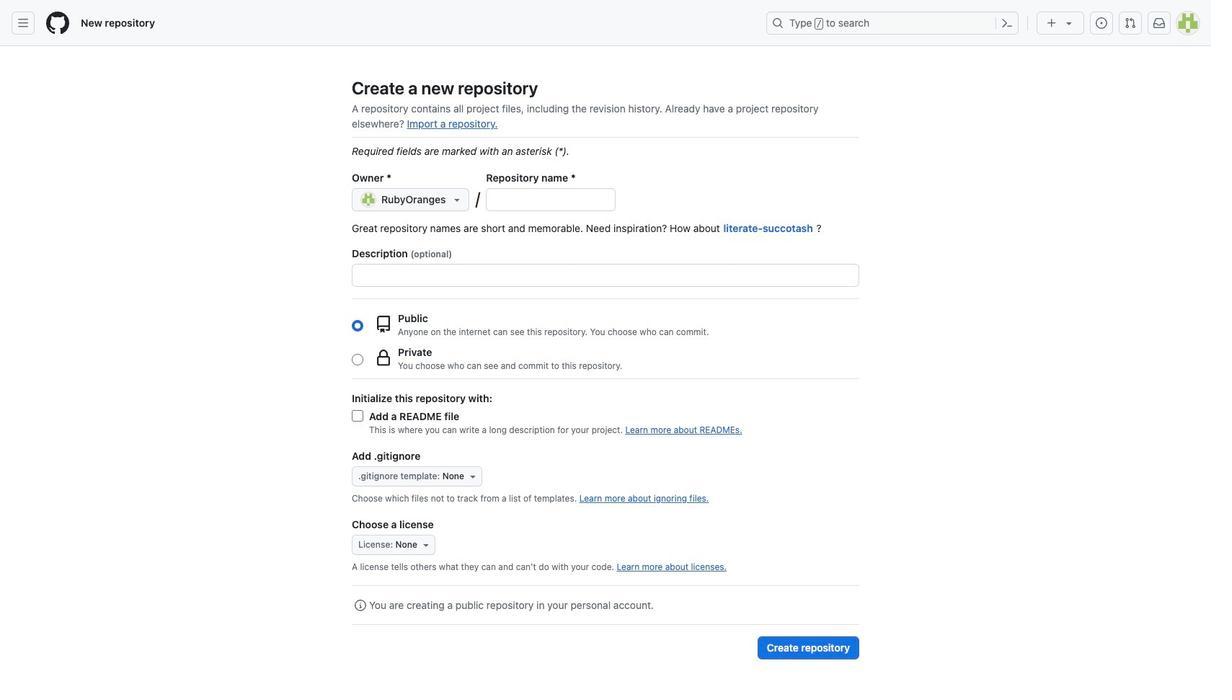 Task type: describe. For each thing, give the bounding box(es) containing it.
plus image
[[1046, 17, 1058, 29]]

lock image
[[375, 349, 392, 367]]

git pull request image
[[1125, 17, 1136, 29]]

command palette image
[[1001, 17, 1013, 29]]



Task type: vqa. For each thing, say whether or not it's contained in the screenshot.
Insights link on the left of the page
no



Task type: locate. For each thing, give the bounding box(es) containing it.
None checkbox
[[352, 410, 363, 422]]

sc 9kayk9 0 image
[[355, 600, 366, 611]]

triangle down image
[[452, 194, 463, 205], [420, 539, 432, 551]]

0 vertical spatial triangle down image
[[1063, 17, 1075, 29]]

0 horizontal spatial triangle down image
[[467, 471, 479, 482]]

triangle down image
[[1063, 17, 1075, 29], [467, 471, 479, 482]]

notifications image
[[1153, 17, 1165, 29]]

1 horizontal spatial triangle down image
[[452, 194, 463, 205]]

None radio
[[352, 354, 363, 365]]

Description text field
[[353, 265, 859, 286]]

1 vertical spatial triangle down image
[[420, 539, 432, 551]]

0 horizontal spatial triangle down image
[[420, 539, 432, 551]]

issue opened image
[[1096, 17, 1107, 29]]

None radio
[[352, 320, 363, 331]]

repo image
[[375, 315, 392, 333]]

0 vertical spatial triangle down image
[[452, 194, 463, 205]]

1 horizontal spatial triangle down image
[[1063, 17, 1075, 29]]

None text field
[[487, 189, 615, 210]]

homepage image
[[46, 12, 69, 35]]

1 vertical spatial triangle down image
[[467, 471, 479, 482]]



